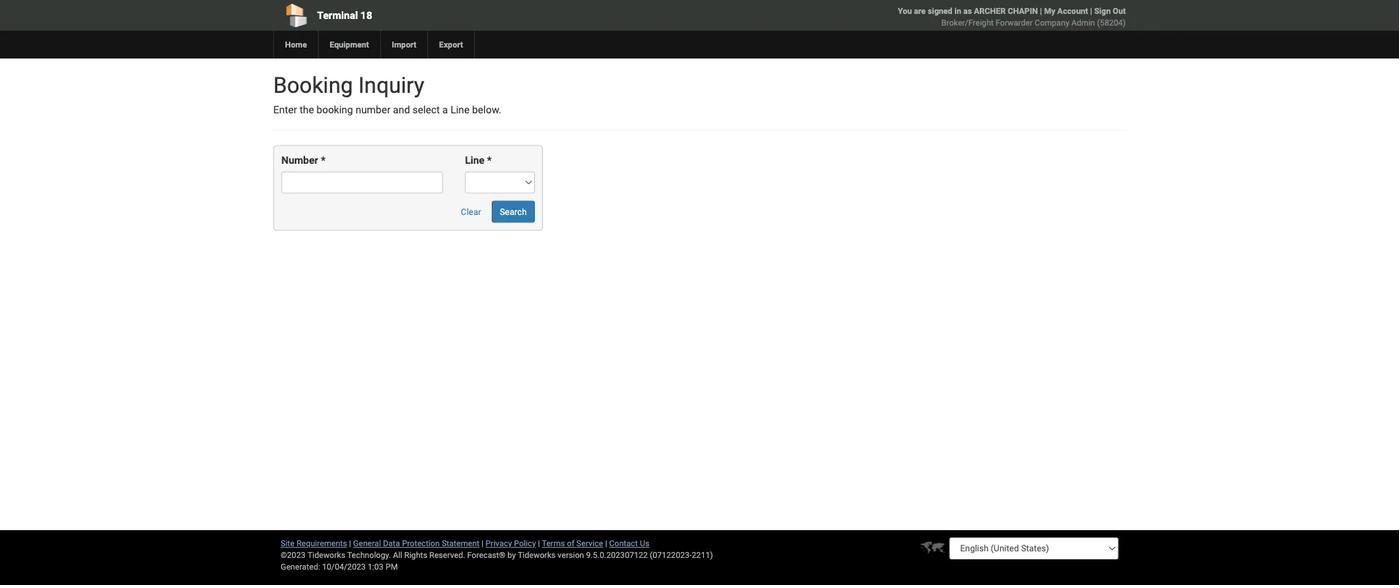 Task type: locate. For each thing, give the bounding box(es) containing it.
terminal 18
[[317, 9, 372, 21]]

1 horizontal spatial *
[[487, 154, 492, 166]]

(07122023-
[[650, 551, 692, 560]]

2211)
[[692, 551, 713, 560]]

line up clear button
[[465, 154, 485, 166]]

us
[[640, 539, 650, 549]]

data
[[383, 539, 400, 549]]

* down below.
[[487, 154, 492, 166]]

service
[[577, 539, 603, 549]]

privacy
[[486, 539, 512, 549]]

export
[[439, 40, 463, 49]]

you
[[898, 6, 912, 16]]

contact us link
[[610, 539, 650, 549]]

1 vertical spatial line
[[465, 154, 485, 166]]

number
[[282, 154, 318, 166]]

are
[[915, 6, 926, 16]]

requirements
[[297, 539, 347, 549]]

|
[[1041, 6, 1043, 16], [1091, 6, 1093, 16], [349, 539, 351, 549], [482, 539, 484, 549], [538, 539, 540, 549], [605, 539, 607, 549]]

out
[[1113, 6, 1126, 16]]

line right a
[[451, 104, 470, 116]]

site
[[281, 539, 295, 549]]

terminal 18 link
[[273, 0, 616, 31]]

booking inquiry enter the booking number and select a line below.
[[273, 72, 502, 116]]

terms
[[542, 539, 565, 549]]

| up tideworks
[[538, 539, 540, 549]]

chapin
[[1008, 6, 1039, 16]]

sign out link
[[1095, 6, 1126, 16]]

by
[[508, 551, 516, 560]]

10/04/2023
[[322, 563, 366, 572]]

number *
[[282, 154, 326, 166]]

2 * from the left
[[487, 154, 492, 166]]

signed
[[928, 6, 953, 16]]

9.5.0.202307122
[[586, 551, 648, 560]]

as
[[964, 6, 973, 16]]

inquiry
[[359, 72, 425, 98]]

contact
[[610, 539, 638, 549]]

archer
[[975, 6, 1006, 16]]

line inside booking inquiry enter the booking number and select a line below.
[[451, 104, 470, 116]]

| left 'general'
[[349, 539, 351, 549]]

terms of service link
[[542, 539, 603, 549]]

statement
[[442, 539, 480, 549]]

| up 9.5.0.202307122
[[605, 539, 607, 549]]

0 horizontal spatial *
[[321, 154, 326, 166]]

line
[[451, 104, 470, 116], [465, 154, 485, 166]]

* right 'number'
[[321, 154, 326, 166]]

*
[[321, 154, 326, 166], [487, 154, 492, 166]]

home link
[[273, 31, 318, 59]]

equipment
[[330, 40, 369, 49]]

select
[[413, 104, 440, 116]]

* for number *
[[321, 154, 326, 166]]

search button
[[492, 201, 535, 223]]

1 * from the left
[[321, 154, 326, 166]]

technology.
[[347, 551, 391, 560]]

0 vertical spatial line
[[451, 104, 470, 116]]

Number * text field
[[282, 172, 443, 194]]

forecast®
[[468, 551, 506, 560]]

line *
[[465, 154, 492, 166]]

privacy policy link
[[486, 539, 536, 549]]

my account link
[[1045, 6, 1089, 16]]



Task type: describe. For each thing, give the bounding box(es) containing it.
(58204)
[[1098, 18, 1126, 27]]

general
[[353, 539, 381, 549]]

general data protection statement link
[[353, 539, 480, 549]]

clear button
[[453, 201, 489, 223]]

booking
[[273, 72, 353, 98]]

below.
[[472, 104, 502, 116]]

company
[[1035, 18, 1070, 27]]

©2023 tideworks
[[281, 551, 346, 560]]

number
[[356, 104, 391, 116]]

| left sign at the top of the page
[[1091, 6, 1093, 16]]

tideworks
[[518, 551, 556, 560]]

terminal
[[317, 9, 358, 21]]

equipment link
[[318, 31, 380, 59]]

the
[[300, 104, 314, 116]]

1:03
[[368, 563, 384, 572]]

account
[[1058, 6, 1089, 16]]

in
[[955, 6, 962, 16]]

site requirements link
[[281, 539, 347, 549]]

sign
[[1095, 6, 1111, 16]]

of
[[567, 539, 575, 549]]

booking
[[317, 104, 353, 116]]

import
[[392, 40, 417, 49]]

broker/freight
[[942, 18, 994, 27]]

search
[[500, 207, 527, 217]]

* for line *
[[487, 154, 492, 166]]

pm
[[386, 563, 398, 572]]

generated:
[[281, 563, 320, 572]]

clear
[[461, 207, 481, 217]]

and
[[393, 104, 410, 116]]

| up the "forecast®"
[[482, 539, 484, 549]]

home
[[285, 40, 307, 49]]

policy
[[514, 539, 536, 549]]

reserved.
[[430, 551, 465, 560]]

site requirements | general data protection statement | privacy policy | terms of service | contact us ©2023 tideworks technology. all rights reserved. forecast® by tideworks version 9.5.0.202307122 (07122023-2211) generated: 10/04/2023 1:03 pm
[[281, 539, 713, 572]]

| left my at the top right of the page
[[1041, 6, 1043, 16]]

enter
[[273, 104, 297, 116]]

my
[[1045, 6, 1056, 16]]

protection
[[402, 539, 440, 549]]

forwarder
[[996, 18, 1033, 27]]

a
[[443, 104, 448, 116]]

admin
[[1072, 18, 1096, 27]]

18
[[361, 9, 372, 21]]

export link
[[428, 31, 474, 59]]

rights
[[405, 551, 428, 560]]

version
[[558, 551, 584, 560]]

all
[[393, 551, 402, 560]]

import link
[[380, 31, 428, 59]]

you are signed in as archer chapin | my account | sign out broker/freight forwarder company admin (58204)
[[898, 6, 1126, 27]]



Task type: vqa. For each thing, say whether or not it's contained in the screenshot.
Privacy
yes



